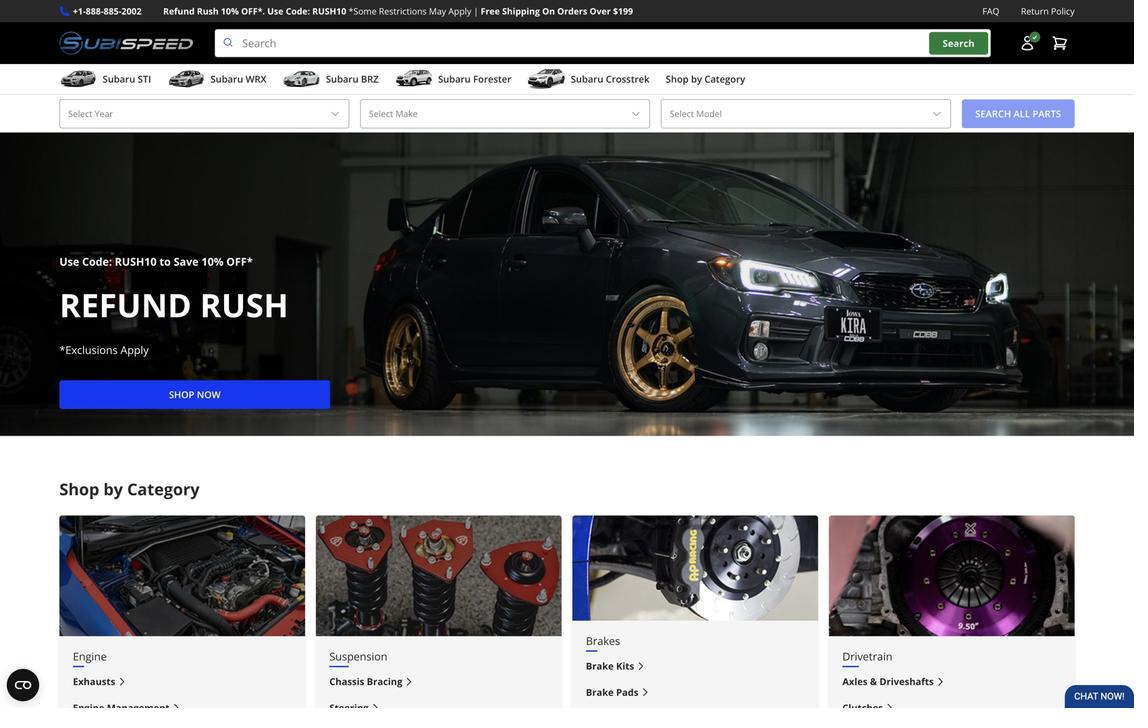 Task type: vqa. For each thing, say whether or not it's contained in the screenshot.
1st T3/T4 from the left
no



Task type: locate. For each thing, give the bounding box(es) containing it.
chassis
[[329, 676, 364, 689]]

brakes
[[586, 634, 620, 649]]

code: right off*.
[[286, 5, 310, 17]]

0 vertical spatial by
[[691, 73, 702, 85]]

2 brake from the top
[[586, 687, 614, 699]]

0 vertical spatial shop
[[666, 73, 689, 85]]

rush10
[[312, 5, 346, 17], [115, 254, 157, 269]]

0 vertical spatial brake
[[586, 660, 614, 673]]

1 vertical spatial apply
[[120, 343, 149, 357]]

1 brake from the top
[[586, 660, 614, 673]]

brakes image
[[573, 516, 818, 622]]

pads
[[616, 687, 639, 699]]

code:
[[286, 5, 310, 17], [82, 254, 112, 269]]

0 vertical spatial use
[[267, 5, 284, 17]]

888-
[[86, 5, 104, 17]]

category
[[705, 73, 745, 85], [127, 479, 200, 501]]

brake for brake pads
[[586, 687, 614, 699]]

brake left 'pads'
[[586, 687, 614, 699]]

a subaru forester thumbnail image image
[[395, 69, 433, 89]]

apply left |
[[449, 5, 471, 17]]

10% right save
[[201, 254, 224, 269]]

0 horizontal spatial category
[[127, 479, 200, 501]]

engine image
[[59, 516, 305, 637]]

subaru left wrx at the left of the page
[[211, 73, 243, 85]]

shop
[[666, 73, 689, 85], [59, 479, 99, 501]]

1 horizontal spatial shop by category
[[666, 73, 745, 85]]

subaru forester button
[[395, 67, 511, 94]]

3 subaru from the left
[[326, 73, 359, 85]]

1 subaru from the left
[[103, 73, 135, 85]]

subaru for subaru wrx
[[211, 73, 243, 85]]

subaru inside subaru brz dropdown button
[[326, 73, 359, 85]]

1 vertical spatial rush10
[[115, 254, 157, 269]]

1 vertical spatial by
[[103, 479, 123, 501]]

bracing
[[367, 676, 403, 689]]

2 subaru from the left
[[211, 73, 243, 85]]

rush
[[200, 283, 289, 327]]

subaru left brz
[[326, 73, 359, 85]]

a subaru sti thumbnail image image
[[59, 69, 97, 89]]

forester
[[473, 73, 511, 85]]

1 horizontal spatial rush10
[[312, 5, 346, 17]]

1 horizontal spatial category
[[705, 73, 745, 85]]

category inside dropdown button
[[705, 73, 745, 85]]

1 horizontal spatial use
[[267, 5, 284, 17]]

subaru left forester
[[438, 73, 471, 85]]

apply right *exclusions on the left of the page
[[120, 343, 149, 357]]

driveshafts
[[880, 676, 934, 689]]

brake left kits
[[586, 660, 614, 673]]

brz
[[361, 73, 379, 85]]

subaru inside subaru wrx dropdown button
[[211, 73, 243, 85]]

code: up refund
[[82, 254, 112, 269]]

off*
[[226, 254, 253, 269]]

0 horizontal spatial by
[[103, 479, 123, 501]]

rush10 left the *some
[[312, 5, 346, 17]]

subaru for subaru brz
[[326, 73, 359, 85]]

faq link
[[983, 4, 1000, 18]]

may
[[429, 5, 446, 17]]

use
[[267, 5, 284, 17], [59, 254, 79, 269]]

0 horizontal spatial shop
[[59, 479, 99, 501]]

0 horizontal spatial shop by category
[[59, 479, 200, 501]]

0 vertical spatial apply
[[449, 5, 471, 17]]

0 vertical spatial rush10
[[312, 5, 346, 17]]

subaru left the sti
[[103, 73, 135, 85]]

subaru brz button
[[283, 67, 379, 94]]

*some
[[349, 5, 377, 17]]

search input field
[[215, 29, 991, 57]]

10%
[[221, 5, 239, 17], [201, 254, 224, 269]]

0 vertical spatial category
[[705, 73, 745, 85]]

brake kits
[[586, 660, 634, 673]]

1 vertical spatial use
[[59, 254, 79, 269]]

0 horizontal spatial apply
[[120, 343, 149, 357]]

1 vertical spatial code:
[[82, 254, 112, 269]]

1 vertical spatial brake
[[586, 687, 614, 699]]

select year image
[[330, 109, 341, 119]]

0 vertical spatial 10%
[[221, 5, 239, 17]]

refund
[[59, 283, 192, 327]]

open widget image
[[7, 670, 39, 702]]

Select Model button
[[661, 99, 951, 129]]

exhausts
[[73, 676, 115, 689]]

subaru sti button
[[59, 67, 151, 94]]

subaru inside the 'subaru forester' dropdown button
[[438, 73, 471, 85]]

*exclusions apply
[[59, 343, 149, 357]]

0 vertical spatial code:
[[286, 5, 310, 17]]

by
[[691, 73, 702, 85], [103, 479, 123, 501]]

select model image
[[932, 109, 942, 119]]

5 subaru from the left
[[571, 73, 603, 85]]

drivetrain
[[843, 650, 893, 664]]

wrx
[[246, 73, 267, 85]]

subaru crosstrek button
[[528, 67, 650, 94]]

off*.
[[241, 5, 265, 17]]

refund rush 10% off*. use code: rush10 *some restrictions may apply | free shipping on orders over $199
[[163, 5, 633, 17]]

a subaru brz thumbnail image image
[[283, 69, 321, 89]]

10% right rush
[[221, 5, 239, 17]]

now
[[197, 388, 221, 401]]

subaru inside subaru crosstrek dropdown button
[[571, 73, 603, 85]]

axles & driveshafts link
[[843, 675, 1061, 690]]

rush10 left to
[[115, 254, 157, 269]]

chassis bracing link
[[329, 675, 548, 690]]

subaru
[[103, 73, 135, 85], [211, 73, 243, 85], [326, 73, 359, 85], [438, 73, 471, 85], [571, 73, 603, 85]]

1 vertical spatial 10%
[[201, 254, 224, 269]]

subaru inside subaru sti dropdown button
[[103, 73, 135, 85]]

1 vertical spatial category
[[127, 479, 200, 501]]

shop by category
[[666, 73, 745, 85], [59, 479, 200, 501]]

brake pads
[[586, 687, 639, 699]]

brake kits link
[[586, 659, 805, 675]]

1 horizontal spatial shop
[[666, 73, 689, 85]]

apply
[[449, 5, 471, 17], [120, 343, 149, 357]]

subaru down search input field
[[571, 73, 603, 85]]

orders
[[557, 5, 587, 17]]

free
[[481, 5, 500, 17]]

0 horizontal spatial use
[[59, 254, 79, 269]]

4 subaru from the left
[[438, 73, 471, 85]]

1 vertical spatial shop by category
[[59, 479, 200, 501]]

on
[[542, 5, 555, 17]]

a subaru wrx thumbnail image image
[[167, 69, 205, 89]]

brake
[[586, 660, 614, 673], [586, 687, 614, 699]]

1 horizontal spatial by
[[691, 73, 702, 85]]



Task type: describe. For each thing, give the bounding box(es) containing it.
restrictions
[[379, 5, 427, 17]]

*exclusions
[[59, 343, 118, 357]]

&
[[870, 676, 877, 689]]

subaru crosstrek
[[571, 73, 650, 85]]

$199
[[613, 5, 633, 17]]

1 horizontal spatial code:
[[286, 5, 310, 17]]

+1-888-885-2002
[[73, 5, 142, 17]]

2002
[[122, 5, 142, 17]]

brake for brake kits
[[586, 660, 614, 673]]

shop by category button
[[666, 67, 745, 94]]

suspension image
[[316, 516, 562, 637]]

use code: rush10 to save 10% off*
[[59, 254, 253, 269]]

subispeed logo image
[[59, 29, 193, 57]]

engine
[[73, 650, 107, 664]]

|
[[474, 5, 479, 17]]

1 vertical spatial shop
[[59, 479, 99, 501]]

over
[[590, 5, 611, 17]]

shop now link
[[59, 381, 330, 410]]

Select Make button
[[360, 99, 650, 129]]

refund rush
[[59, 283, 289, 327]]

search button
[[929, 32, 988, 55]]

shop
[[169, 388, 194, 401]]

885-
[[104, 5, 122, 17]]

kits
[[616, 660, 634, 673]]

shop now
[[169, 388, 221, 401]]

0 horizontal spatial code:
[[82, 254, 112, 269]]

refund
[[163, 5, 195, 17]]

shipping
[[502, 5, 540, 17]]

subaru for subaru forester
[[438, 73, 471, 85]]

0 horizontal spatial rush10
[[115, 254, 157, 269]]

subaru sti
[[103, 73, 151, 85]]

suspension
[[329, 650, 387, 664]]

subaru forester
[[438, 73, 511, 85]]

return policy link
[[1021, 4, 1075, 18]]

to
[[159, 254, 171, 269]]

0 vertical spatial shop by category
[[666, 73, 745, 85]]

brake pads link
[[586, 685, 805, 701]]

by inside dropdown button
[[691, 73, 702, 85]]

subaru for subaru crosstrek
[[571, 73, 603, 85]]

rush
[[197, 5, 219, 17]]

policy
[[1051, 5, 1075, 17]]

chassis bracing
[[329, 676, 403, 689]]

save
[[174, 254, 199, 269]]

a subaru crosstrek thumbnail image image
[[528, 69, 565, 89]]

Select Year button
[[59, 99, 349, 129]]

select make image
[[631, 109, 642, 119]]

shop inside dropdown button
[[666, 73, 689, 85]]

+1-888-885-2002 link
[[73, 4, 142, 18]]

exhausts link
[[73, 675, 292, 690]]

faq
[[983, 5, 1000, 17]]

subaru for subaru sti
[[103, 73, 135, 85]]

sti
[[138, 73, 151, 85]]

return
[[1021, 5, 1049, 17]]

return policy
[[1021, 5, 1075, 17]]

drivetrain image
[[829, 516, 1075, 637]]

+1-
[[73, 5, 86, 17]]

axles
[[843, 676, 868, 689]]

search
[[943, 37, 975, 50]]

crosstrek
[[606, 73, 650, 85]]

1 horizontal spatial apply
[[449, 5, 471, 17]]

button image
[[1019, 35, 1036, 51]]

subaru wrx
[[211, 73, 267, 85]]

subaru brz
[[326, 73, 379, 85]]

subaru wrx button
[[167, 67, 267, 94]]

axles & driveshafts
[[843, 676, 934, 689]]

refund rush tax sale image
[[0, 133, 1134, 437]]



